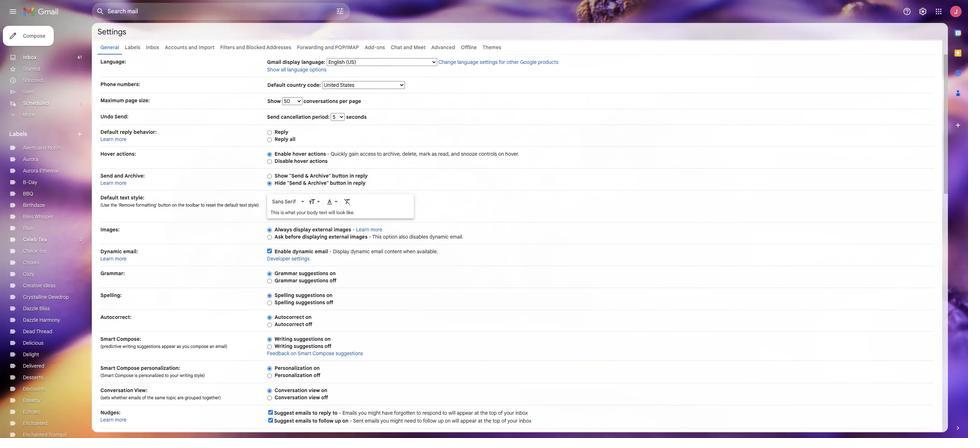 Task type: vqa. For each thing, say whether or not it's contained in the screenshot.


Task type: describe. For each thing, give the bounding box(es) containing it.
1 horizontal spatial bliss
[[39, 305, 50, 312]]

writing for writing suggestions on
[[275, 336, 292, 342]]

1 vertical spatial top
[[493, 418, 500, 424]]

labels navigation
[[0, 23, 92, 438]]

this is what your body text will look like.
[[271, 210, 355, 216]]

button inside default text style: (use the 'remove formatting' button on the toolbar to reset the default text style)
[[158, 202, 171, 208]]

sent link
[[23, 89, 33, 95]]

learn more link for default reply behavior:
[[100, 136, 127, 142]]

dazzle bliss link
[[23, 305, 50, 312]]

settings image
[[919, 7, 927, 16]]

displaying
[[302, 234, 327, 240]]

learn up ask before displaying external images - this option also disables dynamic email.
[[356, 226, 369, 233]]

1 vertical spatial might
[[390, 418, 403, 424]]

show for show
[[268, 98, 282, 104]]

advanced search options image
[[333, 4, 347, 18]]

1 vertical spatial smart
[[298, 350, 311, 357]]

remove formatting ‪(⌘\)‬ image
[[344, 198, 351, 205]]

sent inside labels navigation
[[23, 89, 33, 95]]

as inside smart compose: (predictive writing suggestions appear as you compose an email)
[[177, 344, 181, 349]]

style) inside default text style: (use the 'remove formatting' button on the toolbar to reset the default text style)
[[248, 202, 259, 208]]

2 email from the left
[[371, 248, 383, 255]]

Personalization on radio
[[267, 366, 272, 371]]

also
[[399, 234, 408, 240]]

ask before displaying external images - this option also disables dynamic email.
[[275, 234, 464, 240]]

0 vertical spatial settings
[[480, 59, 498, 65]]

enable for enable dynamic email
[[275, 248, 291, 255]]

Conversation view off radio
[[267, 395, 272, 401]]

send and archive: learn more
[[100, 173, 145, 186]]

more inside dynamic email: learn more
[[115, 255, 127, 262]]

0 vertical spatial inbox
[[146, 44, 159, 51]]

all for show
[[281, 66, 286, 73]]

0 vertical spatial might
[[368, 410, 381, 416]]

aurora for aurora ethereal
[[23, 168, 38, 174]]

0 horizontal spatial text
[[120, 194, 130, 201]]

email.
[[450, 234, 464, 240]]

crystalline dewdrop link
[[23, 294, 69, 300]]

discounts
[[23, 386, 46, 392]]

whether
[[111, 395, 127, 400]]

creative
[[23, 282, 42, 289]]

dreamy link
[[23, 397, 40, 404]]

behavior:
[[134, 129, 157, 135]]

to inside default text style: (use the 'remove formatting' button on the toolbar to reset the default text style)
[[201, 202, 205, 208]]

day
[[28, 179, 37, 185]]

themes link
[[483, 44, 501, 51]]

in for show "send & archive" button in reply
[[350, 173, 354, 179]]

archive" for show
[[310, 173, 331, 179]]

Autocorrect on radio
[[267, 315, 272, 320]]

dazzle harmony
[[23, 317, 60, 323]]

suggestions for grammar suggestions on
[[299, 270, 328, 277]]

reply inside default reply behavior: learn more
[[120, 129, 132, 135]]

autocorrect off
[[275, 321, 312, 328]]

more inside default reply behavior: learn more
[[115, 136, 127, 142]]

thread
[[36, 328, 52, 335]]

grouped
[[185, 395, 201, 400]]

personalization for personalization off
[[275, 372, 312, 379]]

default for default text style: (use the 'remove formatting' button on the toolbar to reset the default text style)
[[100, 194, 119, 201]]

learn inside default reply behavior: learn more
[[100, 136, 114, 142]]

body
[[307, 210, 318, 216]]

1 horizontal spatial language
[[457, 59, 478, 65]]

1 horizontal spatial this
[[372, 234, 382, 240]]

show for show all language options
[[267, 66, 280, 73]]

enchanted
[[23, 420, 47, 427]]

accounts and import link
[[165, 44, 215, 51]]

have
[[382, 410, 393, 416]]

gmail image
[[23, 4, 62, 19]]

delete,
[[402, 151, 418, 157]]

0 horizontal spatial page
[[125, 97, 137, 104]]

2 vertical spatial will
[[452, 418, 459, 424]]

ethereal
[[39, 168, 58, 174]]

archive" for hide
[[308, 180, 329, 186]]

off up writing suggestions on
[[306, 321, 312, 328]]

in for hide "send & archive" button in reply
[[348, 180, 352, 186]]

for
[[499, 59, 505, 65]]

language:
[[100, 58, 126, 65]]

actions for disable
[[310, 158, 328, 164]]

reply left emails at the bottom
[[319, 410, 331, 416]]

blocked
[[246, 44, 265, 51]]

b-day link
[[23, 179, 37, 185]]

0 vertical spatial inbox
[[516, 410, 528, 416]]

1 vertical spatial external
[[329, 234, 349, 240]]

Enable hover actions radio
[[267, 152, 272, 157]]

serif
[[285, 199, 296, 205]]

forwarding and pop/imap link
[[297, 44, 359, 51]]

aurora ethereal link
[[23, 168, 58, 174]]

and right read,
[[451, 151, 460, 157]]

style) inside smart compose personalization: (smart compose is personalized to your writing style)
[[194, 373, 205, 378]]

learn more link up ask before displaying external images - this option also disables dynamic email.
[[356, 226, 382, 233]]

celeb
[[23, 236, 37, 243]]

dynamic email: learn more
[[100, 248, 138, 262]]

phone
[[100, 81, 116, 88]]

hover for enable
[[293, 151, 307, 157]]

(smart
[[100, 373, 114, 378]]

celeb tea
[[23, 236, 47, 243]]

learn more link for dynamic email:
[[100, 255, 127, 262]]

gmail display language:
[[267, 59, 325, 65]]

compose right '(smart'
[[115, 373, 133, 378]]

google
[[520, 59, 537, 65]]

1 vertical spatial at
[[478, 418, 483, 424]]

desserts
[[23, 374, 43, 381]]

0 vertical spatial images
[[334, 226, 351, 233]]

forgotten
[[394, 410, 415, 416]]

offline link
[[461, 44, 477, 51]]

0 horizontal spatial inbox link
[[23, 54, 37, 61]]

Show "Send & Archive" button in reply radio
[[267, 174, 272, 179]]

you for emails
[[358, 410, 367, 416]]

hide
[[275, 180, 286, 186]]

1 horizontal spatial dynamic
[[351, 248, 370, 255]]

compose up "personalized" on the left
[[116, 365, 140, 371]]

0 vertical spatial external
[[312, 226, 333, 233]]

gain
[[349, 151, 359, 157]]

labels link
[[125, 44, 140, 51]]

whisper
[[34, 213, 53, 220]]

suggest emails to reply to - emails you might have forgotten to respond to will appear at the top of your inbox
[[274, 410, 528, 416]]

2 vertical spatial of
[[502, 418, 506, 424]]

- left emails at the bottom
[[339, 410, 341, 416]]

dreamy
[[23, 397, 40, 404]]

main menu image
[[9, 7, 17, 16]]

advanced link
[[431, 44, 455, 51]]

disable hover actions
[[275, 158, 328, 164]]

1 vertical spatial sent
[[353, 418, 364, 424]]

0 vertical spatial will
[[329, 210, 335, 216]]

1 up from the left
[[335, 418, 341, 424]]

conversation view off
[[275, 394, 328, 401]]

birthdaze
[[23, 202, 45, 208]]

and for archive:
[[114, 173, 123, 179]]

suggestions for writing suggestions on
[[294, 336, 323, 342]]

- up ask before displaying external images - this option also disables dynamic email.
[[353, 226, 355, 233]]

0 vertical spatial top
[[489, 410, 497, 416]]

together)
[[202, 395, 221, 400]]

send:
[[115, 113, 128, 120]]

all for reply
[[290, 136, 296, 142]]

button for show "send & archive" button in reply
[[332, 173, 348, 179]]

Grammar suggestions on radio
[[267, 271, 272, 277]]

access
[[360, 151, 376, 157]]

off for writing suggestions on
[[325, 343, 331, 349]]

filters
[[220, 44, 235, 51]]

2 horizontal spatial you
[[381, 418, 389, 424]]

grammar:
[[100, 270, 125, 277]]

and for notifs
[[38, 145, 46, 151]]

delivered
[[23, 363, 44, 369]]

"send for show
[[289, 173, 304, 179]]

developer settings link
[[267, 255, 310, 262]]

2 follow from the left
[[423, 418, 437, 424]]

learn inside dynamic email: learn more
[[100, 255, 114, 262]]

dazzle for dazzle harmony
[[23, 317, 38, 323]]

more button
[[0, 109, 86, 121]]

enable hover actions - quickly gain access to archive, delete, mark as read, and snooze controls on hover.
[[275, 151, 519, 157]]

per
[[339, 98, 348, 104]]

show all language options link
[[267, 66, 327, 73]]

- left quickly
[[327, 151, 330, 157]]

hover actions:
[[100, 151, 136, 157]]

off down the personalization on
[[314, 372, 320, 379]]

harmony
[[39, 317, 60, 323]]

spelling suggestions on
[[275, 292, 333, 299]]

emails inside conversation view: (sets whether emails of the same topic are grouped together)
[[128, 395, 141, 400]]

dewdrop
[[48, 294, 69, 300]]

the inside conversation view: (sets whether emails of the same topic are grouped together)
[[147, 395, 154, 400]]

dead thread link
[[23, 328, 52, 335]]

1 vertical spatial appear
[[457, 410, 473, 416]]

1 vertical spatial will
[[449, 410, 456, 416]]

conversation for conversation view: (sets whether emails of the same topic are grouped together)
[[100, 387, 133, 394]]

display
[[333, 248, 349, 255]]

learn inside send and archive: learn more
[[100, 180, 114, 186]]

- left option
[[369, 234, 371, 240]]

1 vertical spatial inbox
[[519, 418, 532, 424]]

show "send & archive" button in reply
[[275, 173, 368, 179]]

suggest for suggest emails to follow up on - sent emails you might need to follow up on will appear at the top of your inbox
[[274, 418, 294, 424]]

starred
[[23, 66, 40, 72]]

0 vertical spatial at
[[475, 410, 479, 416]]

check-ins link
[[23, 248, 46, 254]]

spelling for spelling suggestions off
[[275, 299, 294, 306]]

- down emails at the bottom
[[350, 418, 352, 424]]

conversations
[[304, 98, 338, 104]]

chat
[[391, 44, 402, 51]]

bliss whisper
[[23, 213, 53, 220]]

suggestions for grammar suggestions off
[[299, 277, 328, 284]]

Always display external images radio
[[267, 227, 272, 233]]

1 vertical spatial of
[[498, 410, 503, 416]]

bliss whisper link
[[23, 213, 53, 220]]

nudges:
[[100, 409, 121, 416]]

need
[[404, 418, 416, 424]]

snoozed
[[23, 77, 43, 84]]

grammar suggestions off
[[275, 277, 337, 284]]

1 horizontal spatial as
[[432, 151, 437, 157]]

enchanted link
[[23, 420, 47, 427]]

(use
[[100, 202, 109, 208]]

Disable hover actions radio
[[267, 159, 272, 164]]



Task type: locate. For each thing, give the bounding box(es) containing it.
1 horizontal spatial up
[[438, 418, 444, 424]]

2 dazzle from the top
[[23, 317, 38, 323]]

formatting options toolbar
[[269, 195, 412, 208]]

you down have
[[381, 418, 389, 424]]

what
[[285, 210, 295, 216]]

language down gmail display language:
[[287, 66, 308, 73]]

None checkbox
[[267, 249, 272, 253], [268, 410, 273, 415], [267, 249, 272, 253], [268, 410, 273, 415]]

might down suggest emails to reply to - emails you might have forgotten to respond to will appear at the top of your inbox
[[390, 418, 403, 424]]

1 vertical spatial labels
[[9, 131, 27, 138]]

reply down access at the top of the page
[[355, 173, 368, 179]]

smart inside smart compose: (predictive writing suggestions appear as you compose an email)
[[100, 336, 115, 342]]

and left pop/imap
[[325, 44, 334, 51]]

1 horizontal spatial you
[[358, 410, 367, 416]]

0 horizontal spatial sent
[[23, 89, 33, 95]]

1 spelling from the top
[[275, 292, 294, 299]]

button for hide "send & archive" button in reply
[[330, 180, 346, 186]]

0 vertical spatial style)
[[248, 202, 259, 208]]

0 vertical spatial is
[[281, 210, 284, 216]]

conversation up whether on the left bottom of the page
[[100, 387, 133, 394]]

hover.
[[505, 151, 519, 157]]

ins
[[40, 248, 46, 254]]

2 autocorrect from the top
[[275, 321, 304, 328]]

0 vertical spatial autocorrect
[[275, 314, 304, 320]]

learn more link for send and archive:
[[100, 180, 127, 186]]

inbox inside labels navigation
[[23, 54, 37, 61]]

Writing suggestions on radio
[[267, 337, 272, 342]]

is left what
[[281, 210, 284, 216]]

view for off
[[309, 394, 320, 401]]

spelling for spelling suggestions on
[[275, 292, 294, 299]]

enable up developer
[[275, 248, 291, 255]]

personalization down the personalization on
[[275, 372, 312, 379]]

1 personalization from the top
[[275, 365, 312, 371]]

1 vertical spatial autocorrect
[[275, 321, 304, 328]]

smart compose personalization: (smart compose is personalized to your writing style)
[[100, 365, 205, 378]]

2 grammar from the top
[[275, 277, 298, 284]]

suggestions for spelling suggestions on
[[296, 292, 325, 299]]

0 horizontal spatial this
[[271, 210, 279, 216]]

grammar down developer settings link
[[275, 270, 298, 277]]

1 vertical spatial personalization
[[275, 372, 312, 379]]

view down conversation view on
[[309, 394, 320, 401]]

to inside smart compose personalization: (smart compose is personalized to your writing style)
[[165, 373, 169, 378]]

delight link
[[23, 351, 39, 358]]

of inside conversation view: (sets whether emails of the same topic are grouped together)
[[142, 395, 146, 400]]

labels inside navigation
[[9, 131, 27, 138]]

0 vertical spatial reply
[[275, 129, 288, 135]]

advanced
[[431, 44, 455, 51]]

learn more link down dynamic
[[100, 255, 127, 262]]

labels up alerts
[[9, 131, 27, 138]]

default up the (use
[[100, 194, 119, 201]]

inbox link up starred
[[23, 54, 37, 61]]

change
[[438, 59, 456, 65]]

style) right default at the top left of page
[[248, 202, 259, 208]]

show up hide
[[275, 173, 288, 179]]

and for import
[[188, 44, 197, 51]]

emails
[[128, 395, 141, 400], [295, 410, 311, 416], [295, 418, 311, 424], [365, 418, 379, 424]]

settings up grammar suggestions on
[[292, 255, 310, 262]]

1 follow from the left
[[319, 418, 334, 424]]

0 vertical spatial hover
[[293, 151, 307, 157]]

1 vertical spatial inbox
[[23, 54, 37, 61]]

0 horizontal spatial bliss
[[23, 213, 33, 220]]

0 vertical spatial enable
[[275, 151, 291, 157]]

1 vertical spatial spelling
[[275, 299, 294, 306]]

cozy link
[[23, 271, 34, 277]]

Spelling suggestions off radio
[[267, 300, 272, 306]]

creative ideas
[[23, 282, 56, 289]]

1 vertical spatial is
[[135, 373, 138, 378]]

general link
[[100, 44, 119, 51]]

change language settings for other google products link
[[438, 59, 559, 65]]

spelling right "spelling suggestions on" option
[[275, 292, 294, 299]]

show down default country code:
[[268, 98, 282, 104]]

chat and meet link
[[391, 44, 426, 51]]

1 horizontal spatial page
[[349, 98, 361, 104]]

2 vertical spatial button
[[158, 202, 171, 208]]

1 horizontal spatial inbox link
[[146, 44, 159, 51]]

dazzle down crystalline on the left of page
[[23, 305, 38, 312]]

2 spelling from the top
[[275, 299, 294, 306]]

Ask before displaying external images radio
[[267, 235, 272, 240]]

an
[[210, 344, 214, 349]]

grammar for grammar suggestions off
[[275, 277, 298, 284]]

1 writing from the top
[[275, 336, 292, 342]]

Search mail text field
[[108, 8, 316, 15]]

more up ask before displaying external images - this option also disables dynamic email.
[[371, 226, 382, 233]]

reply right reply all option at the left top of the page
[[275, 136, 288, 142]]

language down offline
[[457, 59, 478, 65]]

at
[[475, 410, 479, 416], [478, 418, 483, 424]]

spelling right spelling suggestions off radio at the left bottom of the page
[[275, 299, 294, 306]]

reply for reply
[[275, 129, 288, 135]]

0 vertical spatial appear
[[162, 344, 176, 349]]

conversation for conversation view on
[[275, 387, 307, 394]]

other
[[507, 59, 519, 65]]

0 horizontal spatial is
[[135, 373, 138, 378]]

email left content
[[371, 248, 383, 255]]

style) up grouped
[[194, 373, 205, 378]]

send down hover
[[100, 173, 113, 179]]

email down displaying
[[315, 248, 328, 255]]

forwarding and pop/imap
[[297, 44, 359, 51]]

options
[[310, 66, 327, 73]]

emails
[[343, 410, 357, 416]]

off up feedback on smart compose suggestions
[[325, 343, 331, 349]]

default for default country code:
[[268, 82, 286, 88]]

smart up (predictive
[[100, 336, 115, 342]]

enable for enable hover actions
[[275, 151, 291, 157]]

Writing suggestions off radio
[[267, 344, 272, 349]]

default inside default reply behavior: learn more
[[100, 129, 119, 135]]

actions
[[308, 151, 326, 157], [310, 158, 328, 164]]

0 vertical spatial spelling
[[275, 292, 294, 299]]

smart down writing suggestions off
[[298, 350, 311, 357]]

in up remove formatting ‪(⌘\)‬ image
[[348, 180, 352, 186]]

Reply all radio
[[267, 137, 272, 142]]

check-ins
[[23, 248, 46, 254]]

autocorrect for autocorrect on
[[275, 314, 304, 320]]

learn down dynamic
[[100, 255, 114, 262]]

0 vertical spatial suggest
[[274, 410, 294, 416]]

reply all
[[275, 136, 296, 142]]

enable up disable
[[275, 151, 291, 157]]

on
[[498, 151, 504, 157], [172, 202, 177, 208], [330, 270, 336, 277], [326, 292, 333, 299], [306, 314, 312, 320], [325, 336, 331, 342], [291, 350, 297, 357], [314, 365, 320, 371], [321, 387, 327, 394], [342, 418, 349, 424], [445, 418, 451, 424]]

more inside send and archive: learn more
[[115, 180, 127, 186]]

0 horizontal spatial writing
[[123, 344, 136, 349]]

and right alerts
[[38, 145, 46, 151]]

autocorrect on
[[275, 314, 312, 320]]

2 vertical spatial appear
[[461, 418, 477, 424]]

dead
[[23, 328, 35, 335]]

conversation up conversation view off
[[275, 387, 307, 394]]

and for blocked
[[236, 44, 245, 51]]

send up reply "option"
[[267, 114, 280, 120]]

hover
[[100, 151, 115, 157]]

personalization for personalization on
[[275, 365, 312, 371]]

button up hide "send & archive" button in reply
[[332, 173, 348, 179]]

"send right hide
[[287, 180, 302, 186]]

button down the show "send & archive" button in reply on the left top of page
[[330, 180, 346, 186]]

reply
[[275, 129, 288, 135], [275, 136, 288, 142]]

and right filters
[[236, 44, 245, 51]]

0 vertical spatial this
[[271, 210, 279, 216]]

1 email from the left
[[315, 248, 328, 255]]

1 aurora from the top
[[23, 156, 38, 163]]

1 vertical spatial as
[[177, 344, 181, 349]]

1 vertical spatial writing
[[275, 343, 292, 349]]

and inside labels navigation
[[38, 145, 46, 151]]

external down always display external images - learn more
[[329, 234, 349, 240]]

Personalization off radio
[[267, 373, 272, 378]]

compose down writing suggestions off
[[313, 350, 334, 357]]

your inside smart compose personalization: (smart compose is personalized to your writing style)
[[170, 373, 179, 378]]

country
[[287, 82, 306, 88]]

ask
[[275, 234, 284, 240]]

tab list
[[948, 23, 968, 412]]

compose
[[190, 344, 208, 349]]

images up enable dynamic email - display dynamic email content when available. developer settings
[[350, 234, 368, 240]]

sans serif
[[272, 199, 296, 205]]

None search field
[[92, 3, 350, 20]]

0 horizontal spatial follow
[[319, 418, 334, 424]]

dead thread
[[23, 328, 52, 335]]

1 horizontal spatial text
[[240, 202, 247, 208]]

conversation down conversation view on
[[275, 394, 307, 401]]

2 reply from the top
[[275, 136, 288, 142]]

on inside default text style: (use the 'remove formatting' button on the toolbar to reset the default text style)
[[172, 202, 177, 208]]

might
[[368, 410, 381, 416], [390, 418, 403, 424]]

labels for "labels" heading
[[9, 131, 27, 138]]

1 vertical spatial you
[[358, 410, 367, 416]]

send cancellation period:
[[267, 114, 331, 120]]

show for show "send & archive" button in reply
[[275, 173, 288, 179]]

sent down emails at the bottom
[[353, 418, 364, 424]]

notifs
[[48, 145, 61, 151]]

settings left for
[[480, 59, 498, 65]]

off for grammar suggestions on
[[330, 277, 337, 284]]

off for conversation view on
[[321, 394, 328, 401]]

page right per
[[349, 98, 361, 104]]

reply up formatting options toolbar on the top left of the page
[[353, 180, 366, 186]]

and for meet
[[403, 44, 412, 51]]

are
[[177, 395, 184, 400]]

bliss
[[23, 213, 33, 220], [39, 305, 50, 312]]

disable
[[275, 158, 293, 164]]

1 vertical spatial hover
[[294, 158, 308, 164]]

sent down snoozed
[[23, 89, 33, 95]]

read,
[[438, 151, 450, 157]]

actions for enable
[[308, 151, 326, 157]]

0 vertical spatial of
[[142, 395, 146, 400]]

1 vertical spatial actions
[[310, 158, 328, 164]]

1 vertical spatial writing
[[180, 373, 193, 378]]

actions up the show "send & archive" button in reply on the left top of page
[[310, 158, 328, 164]]

0 horizontal spatial up
[[335, 418, 341, 424]]

nudges: learn more
[[100, 409, 127, 423]]

show
[[267, 66, 280, 73], [268, 98, 282, 104], [275, 173, 288, 179]]

archive"
[[310, 173, 331, 179], [308, 180, 329, 186]]

settings inside enable dynamic email - display dynamic email content when available. developer settings
[[292, 255, 310, 262]]

grammar for grammar suggestions on
[[275, 270, 298, 277]]

(sets
[[100, 395, 110, 400]]

view
[[309, 387, 320, 394], [309, 394, 320, 401]]

0 horizontal spatial inbox
[[23, 54, 37, 61]]

b-day
[[23, 179, 37, 185]]

Conversation view on radio
[[267, 388, 272, 394]]

smart for smart compose personalization:
[[100, 365, 115, 371]]

& for hide
[[303, 180, 307, 186]]

hover right disable
[[294, 158, 308, 164]]

1 enable from the top
[[275, 151, 291, 157]]

enable
[[275, 151, 291, 157], [275, 248, 291, 255]]

you left compose
[[182, 344, 189, 349]]

0 vertical spatial as
[[432, 151, 437, 157]]

1 reply from the top
[[275, 129, 288, 135]]

0 vertical spatial you
[[182, 344, 189, 349]]

labels for labels link
[[125, 44, 140, 51]]

personalized
[[139, 373, 164, 378]]

off for spelling suggestions on
[[326, 299, 333, 306]]

more down archive:
[[115, 180, 127, 186]]

0 vertical spatial aurora
[[23, 156, 38, 163]]

& for show
[[305, 173, 309, 179]]

0 horizontal spatial might
[[368, 410, 381, 416]]

"send for hide
[[287, 180, 302, 186]]

grammar right grammar suggestions off radio
[[275, 277, 298, 284]]

is inside smart compose personalization: (smart compose is personalized to your writing style)
[[135, 373, 138, 378]]

1 vertical spatial images
[[350, 234, 368, 240]]

writing for writing suggestions off
[[275, 343, 292, 349]]

dynamic up developer settings link
[[293, 248, 314, 255]]

send inside send and archive: learn more
[[100, 173, 113, 179]]

2 vertical spatial text
[[319, 210, 327, 216]]

available.
[[417, 248, 438, 255]]

1 horizontal spatial might
[[390, 418, 403, 424]]

0 vertical spatial sent
[[23, 89, 33, 95]]

default down undo in the left of the page
[[100, 129, 119, 135]]

2 suggest from the top
[[274, 418, 294, 424]]

add-ons
[[365, 44, 385, 51]]

always
[[275, 226, 292, 233]]

0 horizontal spatial as
[[177, 344, 181, 349]]

text right body on the top of the page
[[319, 210, 327, 216]]

-
[[327, 151, 330, 157], [353, 226, 355, 233], [369, 234, 371, 240], [329, 248, 332, 255], [339, 410, 341, 416], [350, 418, 352, 424]]

'remove
[[118, 202, 135, 208]]

enable dynamic email - display dynamic email content when available. developer settings
[[267, 248, 438, 262]]

0 vertical spatial all
[[281, 66, 286, 73]]

more inside nudges: learn more
[[115, 417, 127, 423]]

0 vertical spatial writing
[[123, 344, 136, 349]]

inbox
[[516, 410, 528, 416], [519, 418, 532, 424]]

settings
[[98, 27, 126, 36]]

appear inside smart compose: (predictive writing suggestions appear as you compose an email)
[[162, 344, 176, 349]]

personalization:
[[141, 365, 180, 371]]

1 dazzle from the top
[[23, 305, 38, 312]]

learn up the (use
[[100, 180, 114, 186]]

sans serif option
[[271, 198, 300, 205]]

scheduled link
[[23, 100, 49, 107]]

in down gain
[[350, 173, 354, 179]]

style:
[[131, 194, 144, 201]]

reply up the reply all at the top left
[[275, 129, 288, 135]]

more
[[115, 136, 127, 142], [115, 180, 127, 186], [371, 226, 382, 233], [115, 255, 127, 262], [115, 417, 127, 423]]

cancellation
[[281, 114, 311, 120]]

1 view from the top
[[309, 387, 320, 394]]

suggest for suggest emails to reply to - emails you might have forgotten to respond to will appear at the top of your inbox
[[274, 410, 294, 416]]

bbq link
[[23, 191, 33, 197]]

1 vertical spatial &
[[303, 180, 307, 186]]

0 horizontal spatial email
[[315, 248, 328, 255]]

content
[[385, 248, 402, 255]]

default for default reply behavior: learn more
[[100, 129, 119, 135]]

2 horizontal spatial dynamic
[[430, 234, 449, 240]]

and inside send and archive: learn more
[[114, 173, 123, 179]]

suggestions inside smart compose: (predictive writing suggestions appear as you compose an email)
[[137, 344, 161, 349]]

learn more link for nudges:
[[100, 417, 127, 423]]

0 vertical spatial display
[[283, 59, 300, 65]]

0 vertical spatial bliss
[[23, 213, 33, 220]]

1 horizontal spatial writing
[[180, 373, 193, 378]]

language:
[[302, 59, 325, 65]]

1 vertical spatial in
[[348, 180, 352, 186]]

0 horizontal spatial labels
[[9, 131, 27, 138]]

pop/imap
[[335, 44, 359, 51]]

follow down conversation view off
[[319, 418, 334, 424]]

0 vertical spatial labels
[[125, 44, 140, 51]]

dazzle up dead
[[23, 317, 38, 323]]

conversation for conversation view off
[[275, 394, 307, 401]]

inbox link
[[146, 44, 159, 51], [23, 54, 37, 61]]

conversation inside conversation view: (sets whether emails of the same topic are grouped together)
[[100, 387, 133, 394]]

suggestions for spelling suggestions off
[[296, 299, 325, 306]]

enable inside enable dynamic email - display dynamic email content when available. developer settings
[[275, 248, 291, 255]]

2 vertical spatial smart
[[100, 365, 115, 371]]

and for pop/imap
[[325, 44, 334, 51]]

the
[[111, 202, 117, 208], [178, 202, 185, 208], [217, 202, 223, 208], [147, 395, 154, 400], [480, 410, 488, 416], [484, 418, 491, 424]]

learn inside nudges: learn more
[[100, 417, 114, 423]]

0 horizontal spatial you
[[182, 344, 189, 349]]

1 vertical spatial show
[[268, 98, 282, 104]]

0 vertical spatial button
[[332, 173, 348, 179]]

off down conversation view on
[[321, 394, 328, 401]]

dynamic left email.
[[430, 234, 449, 240]]

this left option
[[372, 234, 382, 240]]

0 vertical spatial dazzle
[[23, 305, 38, 312]]

reply
[[120, 129, 132, 135], [355, 173, 368, 179], [353, 180, 366, 186], [319, 410, 331, 416]]

& up hide "send & archive" button in reply
[[305, 173, 309, 179]]

inbox right labels link
[[146, 44, 159, 51]]

0 horizontal spatial language
[[287, 66, 308, 73]]

smart inside smart compose personalization: (smart compose is personalized to your writing style)
[[100, 365, 115, 371]]

grammar suggestions on
[[275, 270, 336, 277]]

external up displaying
[[312, 226, 333, 233]]

1 vertical spatial "send
[[287, 180, 302, 186]]

1 vertical spatial text
[[240, 202, 247, 208]]

is left "personalized" on the left
[[135, 373, 138, 378]]

1 grammar from the top
[[275, 270, 298, 277]]

filters and blocked addresses
[[220, 44, 291, 51]]

compose down the gmail image
[[23, 33, 45, 39]]

and right chat
[[403, 44, 412, 51]]

echoes
[[23, 409, 40, 415]]

compose inside button
[[23, 33, 45, 39]]

Grammar suggestions off radio
[[267, 278, 272, 284]]

celeb tea link
[[23, 236, 47, 243]]

2 enable from the top
[[275, 248, 291, 255]]

reply down send:
[[120, 129, 132, 135]]

2 writing from the top
[[275, 343, 292, 349]]

show down gmail
[[267, 66, 280, 73]]

learn more link up the "hover actions:"
[[100, 136, 127, 142]]

you inside smart compose: (predictive writing suggestions appear as you compose an email)
[[182, 344, 189, 349]]

Spelling suggestions on radio
[[267, 293, 272, 298]]

writing inside smart compose personalization: (smart compose is personalized to your writing style)
[[180, 373, 193, 378]]

show all language options
[[267, 66, 327, 73]]

1 vertical spatial view
[[309, 394, 320, 401]]

None checkbox
[[268, 418, 273, 423]]

smart up '(smart'
[[100, 365, 115, 371]]

creative ideas link
[[23, 282, 56, 289]]

mark
[[419, 151, 430, 157]]

you for as
[[182, 344, 189, 349]]

0 vertical spatial in
[[350, 173, 354, 179]]

0 vertical spatial "send
[[289, 173, 304, 179]]

dazzle for dazzle bliss
[[23, 305, 38, 312]]

hover for disable
[[294, 158, 308, 164]]

reply for reply all
[[275, 136, 288, 142]]

1 horizontal spatial inbox
[[146, 44, 159, 51]]

1 horizontal spatial style)
[[248, 202, 259, 208]]

1 suggest from the top
[[274, 410, 294, 416]]

smart for smart compose:
[[100, 336, 115, 342]]

Autocorrect off radio
[[267, 322, 272, 327]]

writing inside smart compose: (predictive writing suggestions appear as you compose an email)
[[123, 344, 136, 349]]

disables
[[409, 234, 428, 240]]

default inside default text style: (use the 'remove formatting' button on the toolbar to reset the default text style)
[[100, 194, 119, 201]]

1 vertical spatial grammar
[[275, 277, 298, 284]]

suggest
[[274, 410, 294, 416], [274, 418, 294, 424]]

archive" up hide "send & archive" button in reply
[[310, 173, 331, 179]]

0 horizontal spatial style)
[[194, 373, 205, 378]]

text up 'remove
[[120, 194, 130, 201]]

Reply radio
[[267, 130, 272, 135]]

you right emails at the bottom
[[358, 410, 367, 416]]

aurora down aurora link
[[23, 168, 38, 174]]

writing right writing suggestions on option
[[275, 336, 292, 342]]

display for gmail
[[283, 59, 300, 65]]

off
[[330, 277, 337, 284], [326, 299, 333, 306], [306, 321, 312, 328], [325, 343, 331, 349], [314, 372, 320, 379], [321, 394, 328, 401]]

1 vertical spatial inbox link
[[23, 54, 37, 61]]

display up before
[[293, 226, 311, 233]]

1 autocorrect from the top
[[275, 314, 304, 320]]

this
[[271, 210, 279, 216], [372, 234, 382, 240]]

products
[[538, 59, 559, 65]]

"send down disable hover actions
[[289, 173, 304, 179]]

1 vertical spatial language
[[287, 66, 308, 73]]

display for always
[[293, 226, 311, 233]]

- inside enable dynamic email - display dynamic email content when available. developer settings
[[329, 248, 332, 255]]

2 personalization from the top
[[275, 372, 312, 379]]

1 horizontal spatial send
[[267, 114, 280, 120]]

search mail image
[[94, 5, 107, 18]]

topic
[[166, 395, 176, 400]]

learn more link down nudges:
[[100, 417, 127, 423]]

inbox up starred
[[23, 54, 37, 61]]

view for on
[[309, 387, 320, 394]]

support image
[[903, 7, 912, 16]]

ons
[[377, 44, 385, 51]]

Hide "Send & Archive" button in reply radio
[[267, 181, 272, 186]]

images
[[334, 226, 351, 233], [350, 234, 368, 240]]

button right formatting'
[[158, 202, 171, 208]]

2 horizontal spatial text
[[319, 210, 327, 216]]

2 view from the top
[[309, 394, 320, 401]]

dynamic down ask before displaying external images - this option also disables dynamic email.
[[351, 248, 370, 255]]

0 horizontal spatial dynamic
[[293, 248, 314, 255]]

aurora for aurora link
[[23, 156, 38, 163]]

archive" down the show "send & archive" button in reply on the left top of page
[[308, 180, 329, 186]]

send for send cancellation period:
[[267, 114, 280, 120]]

2 aurora from the top
[[23, 168, 38, 174]]

suggestions for writing suggestions off
[[294, 343, 323, 349]]

autocorrect for autocorrect off
[[275, 321, 304, 328]]

labels heading
[[9, 131, 76, 138]]

2 up from the left
[[438, 418, 444, 424]]

1 vertical spatial bliss
[[39, 305, 50, 312]]

labels right general
[[125, 44, 140, 51]]

compose:
[[116, 336, 141, 342]]

learn up hover
[[100, 136, 114, 142]]

0 vertical spatial &
[[305, 173, 309, 179]]

follow down respond
[[423, 418, 437, 424]]

ideas
[[43, 282, 56, 289]]

writing up "are"
[[180, 373, 193, 378]]

send for send and archive: learn more
[[100, 173, 113, 179]]

1 horizontal spatial email
[[371, 248, 383, 255]]



